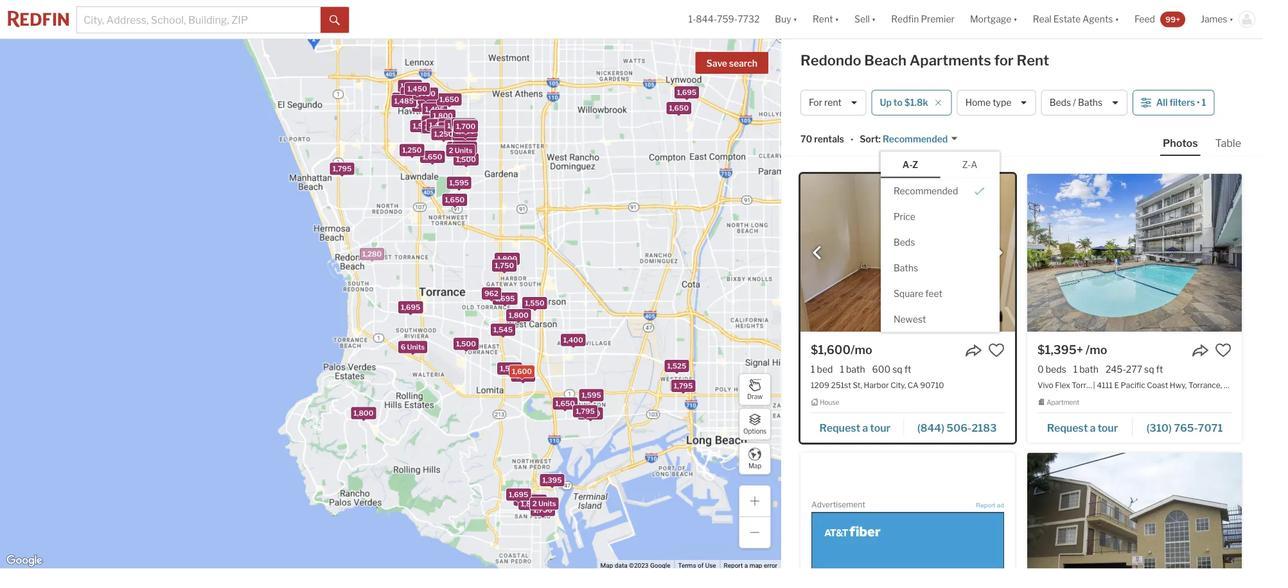 Task type: locate. For each thing, give the bounding box(es) containing it.
ca right city, on the right bottom of page
[[908, 381, 919, 390]]

1,750 right 1,675 at the left top
[[447, 122, 467, 130]]

dialog containing a-z
[[881, 152, 1000, 333]]

google image
[[3, 553, 46, 570]]

request a tour
[[820, 422, 891, 435], [1047, 422, 1118, 435]]

1 vertical spatial beds
[[894, 237, 915, 248]]

photo of 11982 truro ave, hawthorne, ca 90250 image
[[1028, 454, 1242, 570]]

▾ right agents on the top of the page
[[1115, 14, 1119, 25]]

1 horizontal spatial 1,525
[[667, 362, 687, 371]]

recommended
[[883, 134, 948, 145], [894, 186, 958, 197]]

save search button
[[696, 52, 769, 74]]

0 horizontal spatial tour
[[870, 422, 891, 435]]

0 vertical spatial •
[[1197, 97, 1200, 108]]

1,550
[[441, 124, 461, 133], [525, 300, 545, 308]]

0 vertical spatial baths
[[1078, 97, 1103, 108]]

▾ inside real estate agents ▾ link
[[1115, 14, 1119, 25]]

a down |
[[1090, 422, 1096, 435]]

0 horizontal spatial sq
[[893, 364, 903, 375]]

0 vertical spatial 1,250
[[434, 130, 453, 139]]

square feet
[[894, 289, 943, 300]]

beach
[[864, 52, 907, 69]]

apartment
[[1047, 399, 1080, 407]]

1 horizontal spatial request a tour button
[[1038, 418, 1133, 437]]

photos
[[1163, 137, 1198, 149]]

report ad button
[[976, 502, 1004, 512]]

request
[[820, 422, 860, 435], [1047, 422, 1088, 435]]

1 bath from the left
[[846, 364, 865, 375]]

/
[[1073, 97, 1076, 108]]

recommended button up z
[[881, 133, 958, 146]]

units
[[421, 102, 438, 110], [455, 146, 473, 155], [407, 344, 425, 352], [538, 500, 556, 509]]

1 horizontal spatial a
[[1090, 422, 1096, 435]]

request down apartment at the bottom right
[[1047, 422, 1088, 435]]

1 bath up torrance at the right of the page
[[1074, 364, 1099, 375]]

request a tour down house
[[820, 422, 891, 435]]

1 horizontal spatial 1,595
[[500, 365, 519, 373]]

▾ for buy ▾
[[793, 14, 798, 25]]

1 vertical spatial 2
[[449, 146, 453, 155]]

▾ for sell ▾
[[872, 14, 876, 25]]

2 request a tour from the left
[[1047, 422, 1118, 435]]

2 units down 1,445
[[449, 146, 473, 155]]

1 a from the left
[[863, 422, 868, 435]]

1 horizontal spatial /mo
[[1086, 343, 1108, 357]]

1 horizontal spatial rent
[[1017, 52, 1050, 69]]

▾ right buy
[[793, 14, 798, 25]]

1 request a tour from the left
[[820, 422, 891, 435]]

1 request a tour button from the left
[[811, 418, 904, 437]]

2 horizontal spatial 1,595
[[582, 392, 601, 400]]

map
[[749, 463, 762, 471]]

|
[[1093, 381, 1095, 390]]

/mo up 600
[[851, 343, 873, 357]]

for rent
[[809, 97, 842, 108]]

0 vertical spatial rent
[[813, 14, 833, 25]]

1 vertical spatial 1,400
[[563, 336, 583, 345]]

0 horizontal spatial baths
[[894, 263, 918, 274]]

to
[[894, 97, 903, 108]]

sq up city, on the right bottom of page
[[893, 364, 903, 375]]

1 inside "button"
[[1202, 97, 1206, 108]]

draw button
[[739, 374, 771, 406]]

0 horizontal spatial •
[[851, 135, 854, 146]]

map region
[[0, 0, 846, 570]]

2 /mo from the left
[[1086, 343, 1108, 357]]

1 horizontal spatial ca
[[1224, 381, 1235, 390]]

1 right filters
[[1202, 97, 1206, 108]]

favorite button checkbox
[[988, 343, 1005, 359]]

rent inside rent ▾ dropdown button
[[813, 14, 833, 25]]

1 horizontal spatial •
[[1197, 97, 1200, 108]]

1 up 251st
[[840, 364, 844, 375]]

tour down 1209 251st st, harbor city, ca 90710
[[870, 422, 891, 435]]

units right 6
[[407, 344, 425, 352]]

beds down "price"
[[894, 237, 915, 248]]

0 horizontal spatial ca
[[908, 381, 919, 390]]

1
[[1202, 97, 1206, 108], [811, 364, 815, 375], [840, 364, 844, 375], [1074, 364, 1078, 375]]

245-277 sq ft
[[1106, 364, 1163, 375]]

1 vertical spatial 2 units
[[449, 146, 473, 155]]

0 horizontal spatial request
[[820, 422, 860, 435]]

759-
[[717, 14, 738, 25]]

1 horizontal spatial 1 bath
[[1074, 364, 1099, 375]]

home type
[[966, 97, 1012, 108]]

1 bed
[[811, 364, 833, 375]]

table button
[[1213, 136, 1244, 155]]

962
[[485, 290, 499, 298]]

1 request from the left
[[820, 422, 860, 435]]

save
[[707, 58, 727, 69]]

▾ right sell
[[872, 14, 876, 25]]

0 horizontal spatial 1,525
[[413, 122, 432, 131]]

1,575
[[514, 372, 533, 380]]

1 bath up st,
[[840, 364, 865, 375]]

vivo flex torrance
[[1038, 381, 1104, 390]]

▾ inside buy ▾ dropdown button
[[793, 14, 798, 25]]

report ad
[[976, 502, 1004, 510]]

square
[[894, 289, 924, 300]]

2 horizontal spatial 2
[[533, 500, 537, 509]]

photo of 1209 251st st, harbor city, ca 90710 image
[[801, 174, 1015, 332]]

2 units down 1,395
[[533, 500, 556, 509]]

• inside "button"
[[1197, 97, 1200, 108]]

beds left /
[[1050, 97, 1071, 108]]

0 horizontal spatial beds
[[894, 237, 915, 248]]

for rent button
[[801, 90, 866, 116]]

0 horizontal spatial a
[[863, 422, 868, 435]]

• right filters
[[1197, 97, 1200, 108]]

0 horizontal spatial ft
[[905, 364, 911, 375]]

▾ right mortgage at right top
[[1014, 14, 1018, 25]]

options button
[[739, 409, 771, 441]]

0 vertical spatial recommended button
[[881, 133, 958, 146]]

1 vertical spatial baths
[[894, 263, 918, 274]]

1 vertical spatial •
[[851, 135, 854, 146]]

1 /mo from the left
[[851, 343, 873, 357]]

0 horizontal spatial 1 bath
[[840, 364, 865, 375]]

up to $1.8k
[[880, 97, 928, 108]]

request a tour button down house
[[811, 418, 904, 437]]

▾ for rent ▾
[[835, 14, 839, 25]]

newest button
[[881, 307, 1000, 333]]

1 horizontal spatial request
[[1047, 422, 1088, 435]]

2 units up 1,675 at the left top
[[415, 102, 438, 110]]

1,750
[[425, 117, 444, 125], [447, 122, 467, 130], [495, 262, 514, 270], [533, 507, 553, 515]]

home type button
[[957, 90, 1036, 116]]

1 horizontal spatial bath
[[1080, 364, 1099, 375]]

baths button
[[881, 256, 1000, 281]]

1-844-759-7732 link
[[688, 14, 760, 25]]

/mo
[[851, 343, 873, 357], [1086, 343, 1108, 357]]

70
[[801, 134, 813, 145]]

z
[[913, 159, 919, 170]]

baths right /
[[1078, 97, 1103, 108]]

bath for $1,395+
[[1080, 364, 1099, 375]]

$1,395+
[[1038, 343, 1083, 357]]

submit search image
[[330, 15, 340, 26]]

photo of 4111 e pacific coast hwy, torrance, ca 90505 image
[[1028, 174, 1242, 332]]

hwy,
[[1170, 381, 1187, 390]]

units right 1,766 on the bottom left of page
[[538, 500, 556, 509]]

sell ▾ button
[[847, 0, 884, 39]]

agents
[[1083, 14, 1113, 25]]

request a tour button down apartment at the bottom right
[[1038, 418, 1133, 437]]

for
[[809, 97, 823, 108]]

2 request a tour button from the left
[[1038, 418, 1133, 437]]

0 horizontal spatial 2
[[415, 102, 419, 110]]

buy ▾ button
[[767, 0, 805, 39]]

ft up city, on the right bottom of page
[[905, 364, 911, 375]]

1,695
[[677, 88, 697, 97], [455, 144, 475, 152], [496, 295, 515, 303], [401, 303, 420, 312], [509, 491, 528, 500]]

0 horizontal spatial 2 units
[[415, 102, 438, 110]]

506-
[[947, 422, 972, 435]]

baths up "square"
[[894, 263, 918, 274]]

1 left bed at the bottom right of the page
[[811, 364, 815, 375]]

2 tour from the left
[[1098, 422, 1118, 435]]

5 ▾ from the left
[[1115, 14, 1119, 25]]

previous button image
[[811, 247, 824, 260]]

▾ inside mortgage ▾ dropdown button
[[1014, 14, 1018, 25]]

$1,600
[[811, 343, 851, 357]]

6
[[401, 344, 406, 352]]

1 horizontal spatial 1,250
[[434, 130, 453, 139]]

1 bath for $1,395+
[[1074, 364, 1099, 375]]

6 ▾ from the left
[[1230, 14, 1234, 25]]

1,700
[[456, 123, 476, 131], [456, 127, 475, 136]]

0 horizontal spatial request a tour
[[820, 422, 891, 435]]

ft up coast
[[1156, 364, 1163, 375]]

2 horizontal spatial 2 units
[[533, 500, 556, 509]]

1,395
[[543, 477, 562, 485]]

remove up to $1.8k image
[[935, 99, 942, 107]]

sq
[[893, 364, 903, 375], [1144, 364, 1154, 375]]

▾
[[793, 14, 798, 25], [835, 14, 839, 25], [872, 14, 876, 25], [1014, 14, 1018, 25], [1115, 14, 1119, 25], [1230, 14, 1234, 25]]

dialog
[[881, 152, 1000, 333]]

baths
[[1078, 97, 1103, 108], [894, 263, 918, 274]]

1 1 bath from the left
[[840, 364, 865, 375]]

2 ca from the left
[[1224, 381, 1235, 390]]

a-
[[903, 159, 913, 170]]

▾ right james
[[1230, 14, 1234, 25]]

units down 1,445
[[455, 146, 473, 155]]

• inside 70 rentals •
[[851, 135, 854, 146]]

bath
[[846, 364, 865, 375], [1080, 364, 1099, 375]]

rent right the for at the top right of the page
[[1017, 52, 1050, 69]]

▾ inside rent ▾ dropdown button
[[835, 14, 839, 25]]

sq right 277
[[1144, 364, 1154, 375]]

1 horizontal spatial 2
[[449, 146, 453, 155]]

3 ▾ from the left
[[872, 14, 876, 25]]

beds inside button
[[894, 237, 915, 248]]

1 horizontal spatial request a tour
[[1047, 422, 1118, 435]]

table
[[1216, 137, 1242, 149]]

2 bath from the left
[[1080, 364, 1099, 375]]

• left sort
[[851, 135, 854, 146]]

sort :
[[860, 134, 881, 145]]

2 a from the left
[[1090, 422, 1096, 435]]

1,485
[[394, 97, 414, 105]]

0 horizontal spatial favorite button image
[[988, 343, 1005, 359]]

4 ▾ from the left
[[1014, 14, 1018, 25]]

a down harbor
[[863, 422, 868, 435]]

1,400
[[416, 90, 436, 98], [563, 336, 583, 345]]

0 horizontal spatial 1,595
[[450, 179, 469, 187]]

recommended down z
[[894, 186, 958, 197]]

0 horizontal spatial /mo
[[851, 343, 873, 357]]

ca left 90505
[[1224, 381, 1235, 390]]

rent
[[825, 97, 842, 108]]

1 vertical spatial 1,250
[[402, 146, 422, 155]]

a
[[971, 159, 978, 170]]

0 vertical spatial 1,400
[[416, 90, 436, 98]]

1 vertical spatial recommended button
[[881, 178, 1000, 204]]

▾ inside sell ▾ dropdown button
[[872, 14, 876, 25]]

1 horizontal spatial baths
[[1078, 97, 1103, 108]]

0 horizontal spatial 1,550
[[441, 124, 461, 133]]

request a tour down apartment at the bottom right
[[1047, 422, 1118, 435]]

request for $1,600
[[820, 422, 860, 435]]

1 ▾ from the left
[[793, 14, 798, 25]]

recommended up z
[[883, 134, 948, 145]]

bath up torrance at the right of the page
[[1080, 364, 1099, 375]]

favorite button image
[[988, 343, 1005, 359], [1215, 343, 1232, 359]]

request a tour for $1,395+
[[1047, 422, 1118, 435]]

/mo up 245-
[[1086, 343, 1108, 357]]

rent right buy ▾
[[813, 14, 833, 25]]

0 horizontal spatial request a tour button
[[811, 418, 904, 437]]

(844) 506-2183
[[918, 422, 997, 435]]

0 horizontal spatial bath
[[846, 364, 865, 375]]

1,445
[[456, 121, 476, 130]]

2 ▾ from the left
[[835, 14, 839, 25]]

2 favorite button image from the left
[[1215, 343, 1232, 359]]

next button image
[[992, 247, 1005, 260]]

1 tour from the left
[[870, 422, 891, 435]]

ad region
[[812, 513, 1004, 570]]

2 request from the left
[[1047, 422, 1088, 435]]

1 horizontal spatial favorite button image
[[1215, 343, 1232, 359]]

tour down 4111
[[1098, 422, 1118, 435]]

torrance,
[[1189, 381, 1222, 390]]

0 horizontal spatial rent
[[813, 14, 833, 25]]

0 vertical spatial 1,595
[[450, 179, 469, 187]]

▾ left sell
[[835, 14, 839, 25]]

recommended button down z
[[881, 178, 1000, 204]]

vivo
[[1038, 381, 1054, 390]]

request a tour button for $1,600
[[811, 418, 904, 437]]

beds inside button
[[1050, 97, 1071, 108]]

1 horizontal spatial 1,550
[[525, 300, 545, 308]]

277
[[1126, 364, 1143, 375]]

request a tour for $1,600
[[820, 422, 891, 435]]

request down house
[[820, 422, 860, 435]]

tour for $1,600 /mo
[[870, 422, 891, 435]]

rent
[[813, 14, 833, 25], [1017, 52, 1050, 69]]

1 horizontal spatial ft
[[1156, 364, 1163, 375]]

1 horizontal spatial beds
[[1050, 97, 1071, 108]]

0 vertical spatial beds
[[1050, 97, 1071, 108]]

1 favorite button image from the left
[[988, 343, 1005, 359]]

1 horizontal spatial tour
[[1098, 422, 1118, 435]]

2 1 bath from the left
[[1074, 364, 1099, 375]]

1 horizontal spatial sq
[[1144, 364, 1154, 375]]

recommended button
[[881, 133, 958, 146], [881, 178, 1000, 204]]

1 vertical spatial rent
[[1017, 52, 1050, 69]]

1,450
[[408, 85, 427, 93], [395, 95, 414, 103], [455, 130, 475, 139], [581, 410, 600, 418]]

favorite button image for $1,600 /mo
[[988, 343, 1005, 359]]

bath up st,
[[846, 364, 865, 375]]

• for all filters • 1
[[1197, 97, 1200, 108]]

70 rentals •
[[801, 134, 854, 146]]



Task type: vqa. For each thing, say whether or not it's contained in the screenshot.
next icon
no



Task type: describe. For each thing, give the bounding box(es) containing it.
2 vertical spatial 2
[[533, 500, 537, 509]]

request for $1,395+
[[1047, 422, 1088, 435]]

st,
[[853, 381, 862, 390]]

:
[[879, 134, 881, 145]]

2 vertical spatial 1,595
[[582, 392, 601, 400]]

City, Address, School, Building, ZIP search field
[[77, 7, 321, 33]]

redfin premier button
[[884, 0, 963, 39]]

request a tour button for $1,395+
[[1038, 418, 1133, 437]]

sort
[[860, 134, 879, 145]]

feed
[[1135, 14, 1155, 25]]

all filters • 1 button
[[1133, 90, 1215, 116]]

z-
[[963, 159, 971, 170]]

| 4111 e pacific coast hwy, torrance, ca 90505
[[1093, 381, 1262, 390]]

• for 70 rentals •
[[851, 135, 854, 146]]

a-z
[[903, 159, 919, 170]]

type
[[993, 97, 1012, 108]]

0 horizontal spatial 1,250
[[402, 146, 422, 155]]

real estate agents ▾ button
[[1025, 0, 1127, 39]]

map button
[[739, 443, 771, 476]]

/mo for $1,600 /mo
[[851, 343, 873, 357]]

1 bath for $1,600
[[840, 364, 865, 375]]

mortgage ▾ button
[[970, 0, 1018, 39]]

feet
[[926, 289, 943, 300]]

$1.8k
[[905, 97, 928, 108]]

james
[[1201, 14, 1228, 25]]

advertisement
[[812, 501, 865, 510]]

▾ for james ▾
[[1230, 14, 1234, 25]]

redfin
[[891, 14, 919, 25]]

beds for beds
[[894, 237, 915, 248]]

a for $1,395+
[[1090, 422, 1096, 435]]

2 vertical spatial 2 units
[[533, 500, 556, 509]]

0 vertical spatial recommended
[[883, 134, 948, 145]]

0 vertical spatial 1,525
[[413, 122, 432, 131]]

0 vertical spatial 2
[[415, 102, 419, 110]]

sell
[[855, 14, 870, 25]]

(844) 506-2183 link
[[904, 416, 1005, 438]]

251st
[[831, 381, 851, 390]]

beds for beds / baths
[[1050, 97, 1071, 108]]

1 horizontal spatial 2 units
[[449, 146, 473, 155]]

options
[[743, 428, 767, 436]]

1,750 left 1,445
[[425, 117, 444, 125]]

report
[[976, 502, 995, 510]]

1,750 up 962
[[495, 262, 514, 270]]

1-
[[688, 14, 696, 25]]

1,600
[[512, 368, 532, 376]]

(310) 765-7071 link
[[1133, 416, 1232, 438]]

ad
[[997, 502, 1004, 510]]

1 vertical spatial 1,595
[[500, 365, 519, 373]]

bed
[[817, 364, 833, 375]]

1 up vivo flex torrance
[[1074, 364, 1078, 375]]

1 ca from the left
[[908, 381, 919, 390]]

2 recommended button from the top
[[881, 178, 1000, 204]]

1209 251st st, harbor city, ca 90710
[[811, 381, 944, 390]]

pacific
[[1121, 381, 1146, 390]]

0 beds
[[1038, 364, 1067, 375]]

z-a button
[[940, 152, 1000, 178]]

2 sq from the left
[[1144, 364, 1154, 375]]

1-844-759-7732
[[688, 14, 760, 25]]

beds / baths
[[1050, 97, 1103, 108]]

all
[[1157, 97, 1168, 108]]

▾ for mortgage ▾
[[1014, 14, 1018, 25]]

1,766
[[516, 496, 535, 505]]

favorite button image for $1,395+ /mo
[[1215, 343, 1232, 359]]

1 recommended button from the top
[[881, 133, 958, 146]]

real estate agents ▾
[[1033, 14, 1119, 25]]

real estate agents ▾ link
[[1033, 0, 1119, 39]]

(310)
[[1147, 422, 1172, 435]]

house
[[820, 399, 839, 407]]

for
[[994, 52, 1014, 69]]

0
[[1038, 364, 1044, 375]]

a-z button
[[881, 153, 940, 178]]

0 vertical spatial 1,550
[[441, 124, 461, 133]]

city,
[[891, 381, 906, 390]]

baths inside 'button'
[[894, 263, 918, 274]]

1 sq from the left
[[893, 364, 903, 375]]

1 horizontal spatial 1,400
[[563, 336, 583, 345]]

844-
[[696, 14, 717, 25]]

save search
[[707, 58, 758, 69]]

90505
[[1237, 381, 1262, 390]]

units up 1,675 at the left top
[[421, 102, 438, 110]]

(844)
[[918, 422, 945, 435]]

bath for $1,600
[[846, 364, 865, 375]]

sell ▾ button
[[855, 0, 876, 39]]

245-
[[1106, 364, 1126, 375]]

beds / baths button
[[1041, 90, 1128, 116]]

e
[[1115, 381, 1119, 390]]

a for $1,600
[[863, 422, 868, 435]]

tour for $1,395+ /mo
[[1098, 422, 1118, 435]]

rent ▾
[[813, 14, 839, 25]]

mortgage
[[970, 14, 1012, 25]]

price
[[894, 211, 916, 222]]

beds button
[[881, 230, 1000, 256]]

765-
[[1174, 422, 1198, 435]]

coast
[[1147, 381, 1168, 390]]

redondo
[[801, 52, 861, 69]]

/mo for $1,395+ /mo
[[1086, 343, 1108, 357]]

premier
[[921, 14, 955, 25]]

all filters • 1
[[1157, 97, 1206, 108]]

(310) 765-7071
[[1147, 422, 1223, 435]]

estate
[[1054, 14, 1081, 25]]

1 vertical spatial 1,525
[[667, 362, 687, 371]]

1,750 down 1,766 on the bottom left of page
[[533, 507, 553, 515]]

james ▾
[[1201, 14, 1234, 25]]

$1,395+ /mo
[[1038, 343, 1108, 357]]

photos button
[[1161, 136, 1213, 156]]

2 ft from the left
[[1156, 364, 1163, 375]]

favorite button checkbox
[[1215, 343, 1232, 359]]

1 vertical spatial 1,550
[[525, 300, 545, 308]]

filters
[[1170, 97, 1195, 108]]

0 horizontal spatial 1,400
[[416, 90, 436, 98]]

1 vertical spatial recommended
[[894, 186, 958, 197]]

1209
[[811, 381, 830, 390]]

1,675
[[425, 123, 444, 132]]

redfin premier
[[891, 14, 955, 25]]

baths inside button
[[1078, 97, 1103, 108]]

1,280
[[362, 250, 382, 259]]

up to $1.8k button
[[872, 90, 952, 116]]

0 vertical spatial 2 units
[[415, 102, 438, 110]]

1 ft from the left
[[905, 364, 911, 375]]

2183
[[972, 422, 997, 435]]



